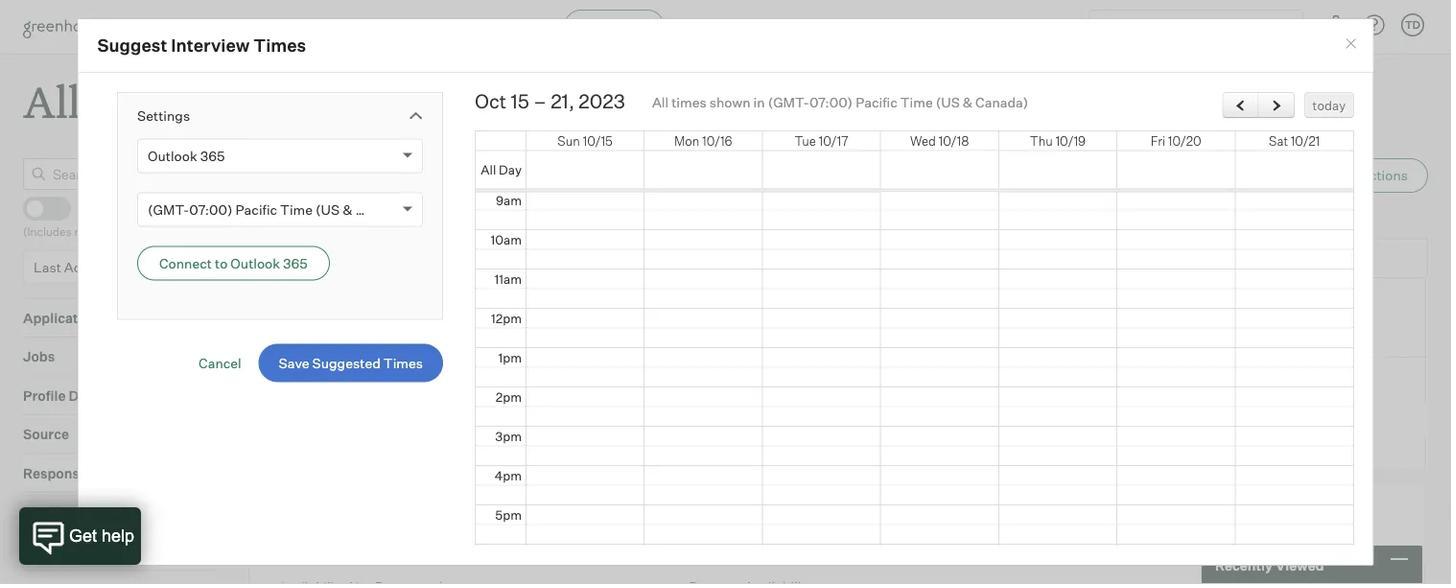 Task type: locate. For each thing, give the bounding box(es) containing it.
1 horizontal spatial availability
[[744, 372, 813, 389]]

greenhouse recruiting image
[[23, 15, 196, 38]]

1 vertical spatial (us
[[315, 201, 339, 218]]

coordinator: test dumtwo
[[519, 206, 676, 222]]

schedule for (19)
[[674, 321, 723, 335]]

schedule up request
[[674, 321, 723, 335]]

0 vertical spatial 365
[[200, 147, 224, 164]]

dumtwo
[[623, 206, 676, 222]]

jobs left candidates link
[[234, 17, 269, 36]]

0 horizontal spatial all
[[23, 73, 80, 129]]

connect to outlook 365
[[159, 254, 307, 271]]

outlook down settings in the top left of the page
[[147, 147, 197, 164]]

to for last activity (new to old)
[[149, 259, 162, 275]]

0 vertical spatial jobs
[[234, 17, 269, 36]]

outlook down open
[[230, 254, 280, 271]]

interview up all candidates on the left
[[171, 35, 250, 56]]

10/20
[[1168, 133, 1201, 148]]

senior
[[269, 321, 304, 335]]

1 horizontal spatial outlook
[[230, 254, 280, 271]]

(us down 4
[[315, 201, 339, 218]]

5pm
[[495, 507, 521, 523]]

1 vertical spatial 365
[[283, 254, 307, 271]]

canada) up generate
[[975, 93, 1028, 110]]

0 horizontal spatial canada)
[[355, 201, 408, 218]]

for for (50)
[[732, 527, 746, 541]]

0 vertical spatial (us
[[935, 93, 959, 110]]

for
[[726, 321, 740, 335], [732, 527, 746, 541]]

request
[[689, 372, 741, 389]]

(us
[[935, 93, 959, 110], [315, 201, 339, 218]]

pacific
[[855, 93, 897, 110], [235, 201, 277, 218]]

1 vertical spatial jobs
[[295, 206, 323, 222]]

name
[[264, 251, 297, 266]]

(us up 10/18
[[935, 93, 959, 110]]

test
[[595, 206, 621, 222]]

11am
[[494, 272, 521, 287]]

configure image
[[1324, 13, 1348, 36]]

to inside test (19) interview to schedule for debrief
[[661, 321, 672, 335]]

(includes
[[23, 224, 72, 239]]

bulk actions link
[[1309, 158, 1428, 193]]

365 down open jobs
[[283, 254, 307, 271]]

to
[[214, 254, 227, 271], [149, 259, 162, 275], [661, 321, 672, 335], [667, 527, 678, 541]]

1 vertical spatial (gmt-
[[147, 201, 189, 218]]

candidates link
[[284, 17, 366, 36]]

profile details
[[23, 387, 114, 404]]

designer
[[594, 504, 651, 521]]

0 horizontal spatial availability
[[278, 373, 346, 389]]

candidate
[[318, 165, 381, 182]]

interview inside 'dialog'
[[171, 35, 250, 56]]

1 vertical spatial outlook
[[230, 254, 280, 271]]

0 horizontal spatial times
[[253, 35, 306, 56]]

applications
[[384, 165, 460, 182]]

schedule left "request"
[[779, 444, 836, 461]]

times inside "save suggested times" button
[[383, 354, 422, 371]]

0 vertical spatial interview
[[171, 35, 250, 56]]

jobs right open
[[295, 206, 323, 222]]

interview to schedule for debrief link
[[591, 319, 787, 337]]

07:00) right search
[[189, 201, 232, 218]]

365
[[200, 147, 224, 164], [283, 254, 307, 271]]

0 vertical spatial times
[[253, 35, 306, 56]]

all down greenhouse recruiting image
[[23, 73, 80, 129]]

0 horizontal spatial outlook
[[147, 147, 197, 164]]

0 vertical spatial schedule
[[674, 321, 723, 335]]

(gmt- right the in
[[767, 93, 809, 110]]

2 vertical spatial interview
[[648, 444, 706, 461]]

all left the day
[[480, 162, 496, 177]]

schedule inside test (19) interview to schedule for debrief
[[674, 321, 723, 335]]

0 horizontal spatial jobs
[[23, 348, 55, 365]]

1 horizontal spatial time
[[900, 93, 932, 110]]

0 vertical spatial for
[[726, 321, 740, 335]]

for inside test (19) interview to schedule for debrief
[[726, 321, 740, 335]]

add down 10/20
[[1188, 167, 1214, 184]]

0 vertical spatial 07:00)
[[809, 93, 852, 110]]

0 horizontal spatial 365
[[200, 147, 224, 164]]

availability down the debrief
[[744, 372, 813, 389]]

1 horizontal spatial pacific
[[855, 93, 897, 110]]

type
[[101, 309, 134, 326]]

interview left "|"
[[648, 444, 706, 461]]

0 horizontal spatial time
[[280, 201, 312, 218]]

wed 10/18
[[910, 133, 969, 148]]

and
[[122, 224, 142, 239]]

for left preliminary
[[732, 527, 746, 541]]

for left the debrief
[[726, 321, 740, 335]]

schedule inside designer (50) interviews to schedule for preliminary screen
[[680, 527, 729, 541]]

1 horizontal spatial &
[[962, 93, 972, 110]]

(50)
[[654, 504, 682, 521]]

all for all times shown in (gmt-07:00) pacific time (us & canada)
[[652, 93, 668, 110]]

1 horizontal spatial 07:00)
[[809, 93, 852, 110]]

for for (19)
[[726, 321, 740, 335]]

1 vertical spatial add
[[1188, 167, 1214, 184]]

&
[[962, 93, 972, 110], [342, 201, 352, 218]]

2 horizontal spatial jobs
[[295, 206, 323, 222]]

time down 4
[[280, 201, 312, 218]]

checkmark image
[[32, 201, 46, 215]]

generate
[[990, 167, 1048, 184]]

availability down the save
[[278, 373, 346, 389]]

job/status
[[609, 251, 672, 266]]

& up 10/18
[[962, 93, 972, 110]]

(new
[[115, 259, 146, 275]]

Search text field
[[1130, 13, 1285, 41]]

15
[[510, 89, 529, 113]]

1 vertical spatial 07:00)
[[189, 201, 232, 218]]

day
[[498, 162, 521, 177]]

candidates down "suggest interview times"
[[90, 73, 309, 129]]

1 vertical spatial schedule
[[779, 444, 836, 461]]

to inside connect to outlook 365 button
[[214, 254, 227, 271]]

wed
[[910, 133, 936, 148]]

1 vertical spatial times
[[383, 354, 422, 371]]

1 vertical spatial &
[[342, 201, 352, 218]]

for inside designer (50) interviews to schedule for preliminary screen
[[732, 527, 746, 541]]

request
[[839, 444, 887, 461]]

jobs link
[[234, 17, 269, 36]]

1 horizontal spatial 365
[[283, 254, 307, 271]]

add
[[588, 17, 618, 36], [1188, 167, 1214, 184]]

0 vertical spatial canada)
[[975, 93, 1028, 110]]

0 horizontal spatial add
[[588, 17, 618, 36]]

times
[[671, 93, 706, 110]]

1 vertical spatial interview
[[609, 321, 659, 335]]

schedule down (50)
[[680, 527, 729, 541]]

1 horizontal spatial (gmt-
[[767, 93, 809, 110]]

add up 2023
[[588, 17, 618, 36]]

oct
[[474, 89, 506, 113]]

suggest interview times
[[97, 35, 306, 56]]

candidates right jobs link
[[284, 17, 366, 36]]

interview for suggest
[[171, 35, 250, 56]]

1 vertical spatial time
[[280, 201, 312, 218]]

2 vertical spatial jobs
[[23, 348, 55, 365]]

time up wed
[[900, 93, 932, 110]]

0 horizontal spatial 07:00)
[[189, 201, 232, 218]]

365 down all candidates on the left
[[200, 147, 224, 164]]

add candidate link
[[1149, 158, 1301, 193]]

add inside add "popup button"
[[588, 17, 618, 36]]

add for add candidate
[[1188, 167, 1214, 184]]

interview down (19)
[[609, 321, 659, 335]]

(gmt-
[[767, 93, 809, 110], [147, 201, 189, 218]]

in
[[753, 93, 765, 110]]

1 horizontal spatial all
[[480, 162, 496, 177]]

interview for schedule
[[648, 444, 706, 461]]

pipeline tasks
[[23, 504, 117, 520]]

0 vertical spatial &
[[962, 93, 972, 110]]

1 horizontal spatial times
[[383, 354, 422, 371]]

2 horizontal spatial all
[[652, 93, 668, 110]]

to inside designer (50) interviews to schedule for preliminary screen
[[667, 527, 678, 541]]

shown
[[709, 93, 750, 110]]

tue
[[794, 133, 816, 148]]

times
[[253, 35, 306, 56], [383, 354, 422, 371]]

td button
[[1401, 13, 1424, 36]]

screen
[[813, 527, 851, 541]]

outlook 365
[[147, 147, 224, 164]]

left single arrow image
[[1233, 100, 1248, 112]]

sat
[[1268, 133, 1288, 148]]

canada) down showing 4 candidate applications
[[355, 201, 408, 218]]

0 vertical spatial time
[[900, 93, 932, 110]]

to for test (19) interview to schedule for debrief
[[661, 321, 672, 335]]

request availability button
[[689, 372, 813, 389]]

thu
[[1029, 133, 1052, 148]]

add inside add candidate link
[[1188, 167, 1214, 184]]

save suggested times
[[278, 354, 422, 371]]

times for suggest interview times
[[253, 35, 306, 56]]

td button
[[1397, 10, 1428, 40]]

test (19) interview to schedule for debrief
[[594, 298, 782, 335]]

jobs up profile
[[23, 348, 55, 365]]

& left the to
[[342, 201, 352, 218]]

time
[[900, 93, 932, 110], [280, 201, 312, 218]]

all times shown in (gmt-07:00) pacific time (us & canada)
[[652, 93, 1028, 110]]

last activity (new to old) option
[[34, 259, 190, 275]]

tue 10/17
[[794, 133, 848, 148]]

all left times
[[652, 93, 668, 110]]

0 horizontal spatial (gmt-
[[147, 201, 189, 218]]

outlook
[[147, 147, 197, 164], [230, 254, 280, 271]]

activity
[[64, 259, 112, 275]]

schedule
[[587, 444, 645, 461]]

2pm
[[495, 389, 521, 405]]

designer (50) interviews to schedule for preliminary screen
[[594, 504, 851, 541]]

2 vertical spatial schedule
[[680, 527, 729, 541]]

1 vertical spatial pacific
[[235, 201, 277, 218]]

sat 10/21
[[1268, 133, 1320, 148]]

4pm
[[494, 468, 521, 483]]

1 vertical spatial for
[[732, 527, 746, 541]]

0 horizontal spatial &
[[342, 201, 352, 218]]

fri 10/20
[[1150, 133, 1201, 148]]

0 vertical spatial add
[[588, 17, 618, 36]]

senior civil engineer at rsa engineering
[[269, 321, 487, 335]]

cancel button
[[198, 354, 241, 371]]

(gmt- up notes)
[[147, 201, 189, 218]]

at
[[383, 321, 393, 335]]

availability
[[744, 372, 813, 389], [278, 373, 346, 389]]

oct 15 – 21, 2023
[[474, 89, 625, 113]]

1 horizontal spatial add
[[1188, 167, 1214, 184]]

07:00) up the 10/17 on the right
[[809, 93, 852, 110]]



Task type: describe. For each thing, give the bounding box(es) containing it.
notes)
[[144, 224, 178, 239]]

365 inside connect to outlook 365 button
[[283, 254, 307, 271]]

0 vertical spatial candidates
[[284, 17, 366, 36]]

connect to outlook 365 button
[[137, 246, 329, 280]]

last
[[34, 259, 61, 275]]

application
[[23, 309, 98, 326]]

suggest
[[97, 35, 167, 56]]

0 vertical spatial (gmt-
[[767, 93, 809, 110]]

pipeline
[[23, 504, 76, 520]]

mon
[[674, 133, 699, 148]]

thu 10/19
[[1029, 133, 1085, 148]]

1 horizontal spatial canada)
[[975, 93, 1028, 110]]

open
[[261, 206, 292, 222]]

10/17
[[818, 133, 848, 148]]

application type
[[23, 309, 134, 326]]

right single arrow image
[[1268, 100, 1283, 112]]

9am
[[495, 193, 521, 208]]

outlook 365 option
[[147, 147, 224, 164]]

–
[[533, 89, 546, 113]]

sun
[[557, 133, 580, 148]]

showing 4 candidate applications
[[248, 165, 460, 182]]

all day
[[480, 162, 521, 177]]

|
[[709, 445, 713, 460]]

to for designer (50) interviews to schedule for preliminary screen
[[667, 527, 678, 541]]

12pm
[[491, 311, 521, 326]]

times for save suggested times
[[383, 354, 422, 371]]

Search candidates field
[[23, 158, 215, 190]]

integrations
[[454, 17, 541, 36]]

engineer
[[332, 321, 380, 335]]

suggest interview times dialog
[[77, 18, 1374, 571]]

responsibility
[[23, 465, 116, 482]]

mon 10/16
[[674, 133, 732, 148]]

close image
[[1343, 36, 1359, 52]]

3pm
[[495, 429, 521, 444]]

recently viewed
[[1215, 557, 1324, 573]]

bulk
[[1329, 167, 1357, 184]]

generate report
[[990, 167, 1094, 184]]

21,
[[550, 89, 574, 113]]

request availability
[[689, 372, 813, 389]]

sun 10/15
[[557, 133, 612, 148]]

full text search (includes resumes and notes)
[[23, 201, 178, 239]]

text
[[104, 201, 130, 216]]

all for all candidates
[[23, 73, 80, 129]]

1 horizontal spatial jobs
[[234, 17, 269, 36]]

1 vertical spatial candidates
[[90, 73, 309, 129]]

fri
[[1150, 133, 1165, 148]]

last activity (new to old)
[[34, 259, 190, 275]]

(19)
[[633, 298, 657, 315]]

10/18
[[938, 133, 969, 148]]

today button
[[1304, 92, 1354, 118]]

0 vertical spatial outlook
[[147, 147, 197, 164]]

showing
[[248, 165, 303, 182]]

1 vertical spatial canada)
[[355, 201, 408, 218]]

rsa
[[396, 321, 419, 335]]

candidate
[[1217, 167, 1281, 184]]

interviews to schedule for preliminary screen link
[[591, 525, 856, 543]]

engineering
[[422, 321, 487, 335]]

0 horizontal spatial pacific
[[235, 201, 277, 218]]

0 vertical spatial pacific
[[855, 93, 897, 110]]

search
[[133, 201, 175, 216]]

candidate reports are now available! apply filters and select "view in app" element
[[966, 158, 1141, 193]]

1pm
[[498, 350, 521, 365]]

resumes
[[74, 224, 120, 239]]

education
[[23, 543, 89, 559]]

(gmt-07:00) pacific time (us & canada) option
[[147, 201, 408, 218]]

4
[[306, 165, 315, 182]]

all for all day
[[480, 162, 496, 177]]

schedule interview link
[[587, 444, 706, 461]]

suggested
[[312, 354, 380, 371]]

generate report button
[[966, 158, 1141, 193]]

10/15
[[582, 133, 612, 148]]

schedule for (50)
[[680, 527, 729, 541]]

full
[[79, 201, 101, 216]]

reports
[[381, 17, 439, 36]]

10/19
[[1055, 133, 1085, 148]]

add candidate
[[1188, 167, 1281, 184]]

save
[[278, 354, 309, 371]]

interview inside test (19) interview to schedule for debrief
[[609, 321, 659, 335]]

(gmt-07:00) pacific time (us & canada)
[[147, 201, 408, 218]]

send
[[716, 444, 748, 461]]

interviews
[[609, 527, 664, 541]]

to be scheduled
[[372, 206, 470, 222]]

today
[[1312, 97, 1345, 113]]

scheduled
[[408, 206, 470, 222]]

to
[[372, 206, 387, 222]]

self-
[[751, 444, 779, 461]]

profile
[[23, 387, 66, 404]]

0 horizontal spatial (us
[[315, 201, 339, 218]]

report
[[1051, 167, 1094, 184]]

save suggested times button
[[258, 344, 443, 382]]

10/16
[[702, 133, 732, 148]]

add for add
[[588, 17, 618, 36]]

1 horizontal spatial (us
[[935, 93, 959, 110]]

old)
[[165, 259, 190, 275]]

td
[[1405, 18, 1420, 31]]

outlook inside button
[[230, 254, 280, 271]]

details
[[68, 387, 114, 404]]

tasks
[[79, 504, 117, 520]]

send self-schedule request link
[[716, 444, 887, 461]]

schedule interview | send self-schedule request
[[587, 444, 887, 461]]

10/21
[[1290, 133, 1320, 148]]



Task type: vqa. For each thing, say whether or not it's contained in the screenshot.
to inside TEST (19) Interview to schedule for Debrief
yes



